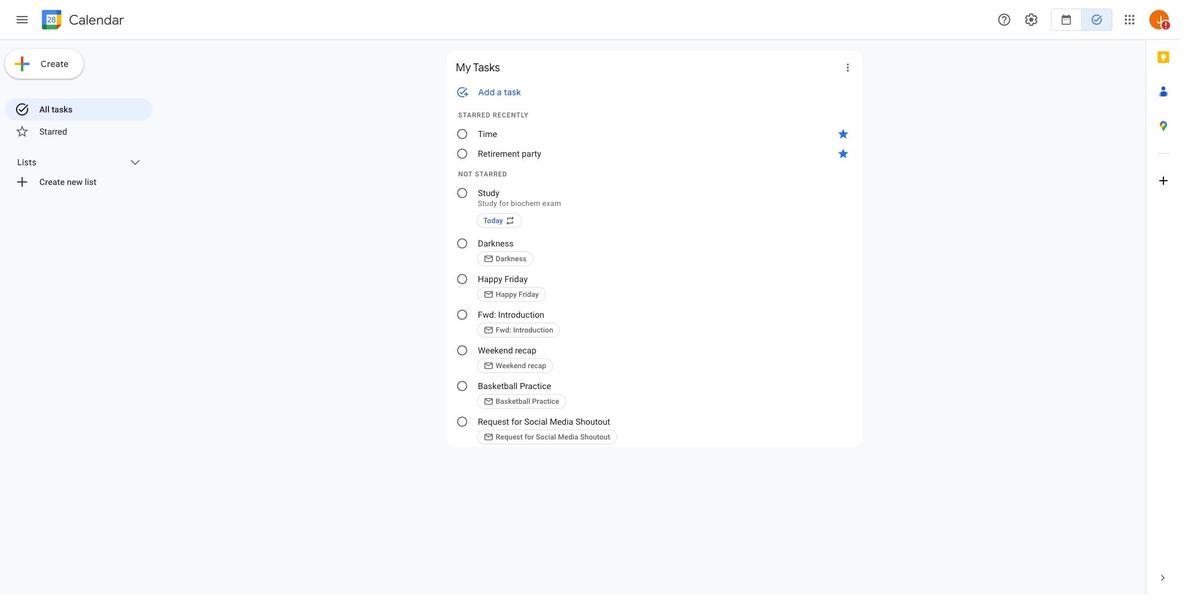Task type: vqa. For each thing, say whether or not it's contained in the screenshot.
2 element
no



Task type: describe. For each thing, give the bounding box(es) containing it.
calendar element
[[39, 7, 124, 34]]

tasks sidebar image
[[15, 12, 30, 27]]



Task type: locate. For each thing, give the bounding box(es) containing it.
settings menu image
[[1024, 12, 1039, 27]]

support menu image
[[997, 12, 1012, 27]]

heading
[[66, 13, 124, 27]]

tab list
[[1147, 40, 1180, 561]]

heading inside calendar element
[[66, 13, 124, 27]]



